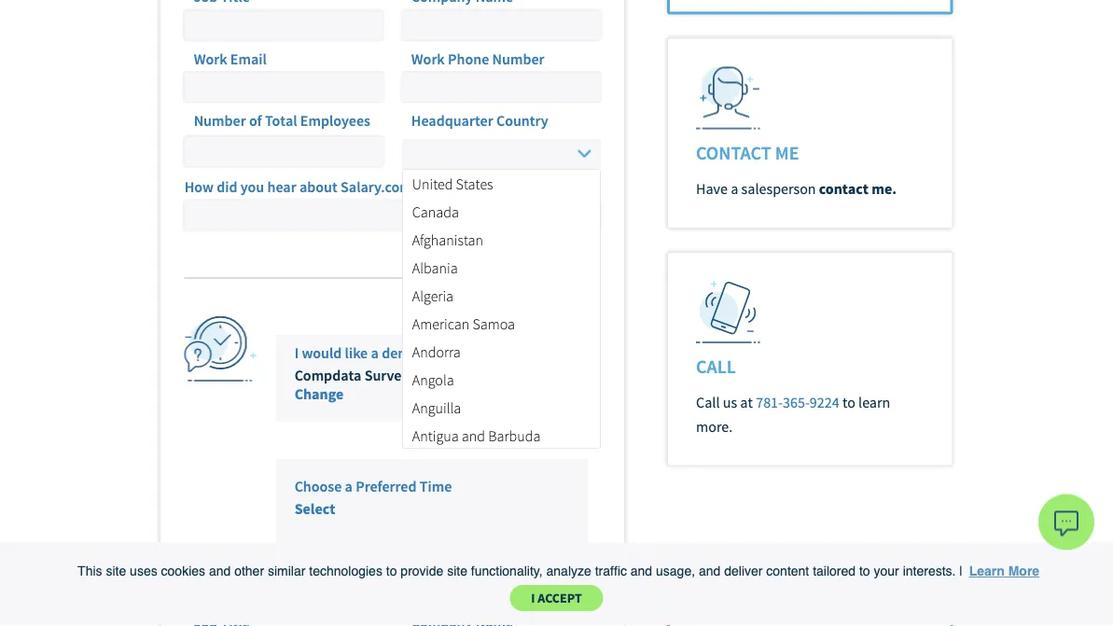 Task type: describe. For each thing, give the bounding box(es) containing it.
country
[[497, 111, 549, 130]]

barbuda
[[488, 426, 541, 445]]

afghanistan
[[412, 230, 484, 249]]

choose a preferred time select
[[295, 477, 452, 518]]

i would like a demo for... compdata surveys change
[[295, 344, 451, 403]]

would
[[302, 344, 342, 363]]

other
[[234, 564, 264, 579]]

samoa
[[473, 314, 515, 333]]

learn
[[859, 393, 891, 412]]

salary.com?
[[341, 178, 419, 196]]

and left other
[[209, 564, 231, 579]]

365-
[[783, 393, 810, 412]]

learn
[[970, 564, 1005, 579]]

hear
[[267, 178, 297, 196]]

for...
[[422, 344, 451, 363]]

more.
[[696, 417, 733, 436]]

provide
[[401, 564, 444, 579]]

albania
[[412, 258, 458, 277]]

9224
[[810, 393, 840, 412]]

change link
[[295, 384, 344, 403]]

to learn more.
[[696, 393, 891, 436]]

phone
[[448, 49, 489, 68]]

time
[[420, 477, 452, 496]]

contact me
[[696, 141, 800, 165]]

salesperson
[[742, 180, 816, 198]]

algeria
[[412, 286, 454, 305]]

us
[[723, 393, 738, 412]]

did
[[217, 178, 238, 196]]

demo
[[382, 344, 419, 363]]

deliver
[[725, 564, 763, 579]]

headquarter country
[[412, 111, 549, 130]]

cookies
[[161, 564, 205, 579]]

total
[[265, 111, 297, 130]]

me
[[776, 141, 800, 165]]

canada
[[412, 202, 459, 221]]

i for i accept
[[531, 590, 535, 607]]

and right traffic on the right of page
[[631, 564, 653, 579]]

and left deliver
[[699, 564, 721, 579]]

a for preferred
[[345, 477, 353, 496]]

traffic
[[595, 564, 627, 579]]

call
[[696, 393, 720, 412]]

a for salesperson
[[731, 180, 739, 198]]

technologies
[[309, 564, 383, 579]]

|
[[960, 564, 963, 579]]

andorra
[[412, 342, 461, 361]]

2 horizontal spatial to
[[860, 564, 871, 579]]

email
[[230, 49, 267, 68]]

american
[[412, 314, 470, 333]]

antigua
[[412, 426, 459, 445]]

contact
[[696, 141, 772, 165]]

united
[[412, 174, 453, 193]]

call
[[696, 355, 736, 378]]

number of total employees
[[194, 111, 371, 130]]

select link
[[295, 500, 335, 518]]

preferred
[[356, 477, 417, 496]]

this site uses cookies and other similar technologies to provide site functionality, analyze traffic and usage, and deliver content tailored to your interests. | learn more
[[78, 564, 1040, 579]]

surveys
[[365, 367, 416, 385]]

1 vertical spatial number
[[194, 111, 246, 130]]

accept
[[538, 590, 582, 607]]

2 site from the left
[[447, 564, 468, 579]]

work for work email
[[194, 49, 227, 68]]



Task type: locate. For each thing, give the bounding box(es) containing it.
choose
[[295, 477, 342, 496]]

uses
[[130, 564, 157, 579]]

headquarter
[[412, 111, 493, 130]]

0 horizontal spatial a
[[345, 477, 353, 496]]

more
[[1009, 564, 1040, 579]]

site right provide
[[447, 564, 468, 579]]

analyze
[[547, 564, 592, 579]]

1 horizontal spatial work
[[412, 49, 445, 68]]

1 horizontal spatial i
[[531, 590, 535, 607]]

number left the of
[[194, 111, 246, 130]]

i for i would like a demo for... compdata surveys change
[[295, 344, 299, 363]]

0 horizontal spatial number
[[194, 111, 246, 130]]

i accept
[[531, 590, 582, 607]]

to left your
[[860, 564, 871, 579]]

functionality,
[[471, 564, 543, 579]]

number right phone
[[492, 49, 545, 68]]

contact
[[819, 180, 869, 198]]

work email
[[194, 49, 267, 68]]

1 horizontal spatial a
[[371, 344, 379, 363]]

work left email
[[194, 49, 227, 68]]

work
[[194, 49, 227, 68], [412, 49, 445, 68]]

None email field
[[184, 72, 384, 102]]

0 vertical spatial a
[[731, 180, 739, 198]]

to inside to learn more.
[[843, 393, 856, 412]]

a inside i would like a demo for... compdata surveys change
[[371, 344, 379, 363]]

united states canada afghanistan albania algeria american samoa andorra angola anguilla antigua and barbuda
[[412, 174, 541, 445]]

your
[[874, 564, 900, 579]]

and
[[462, 426, 485, 445], [209, 564, 231, 579], [631, 564, 653, 579], [699, 564, 721, 579]]

781-
[[756, 393, 783, 412]]

this
[[78, 564, 102, 579]]

how did you hear about salary.com?
[[184, 178, 419, 196]]

i left would
[[295, 344, 299, 363]]

interests.
[[903, 564, 956, 579]]

1 horizontal spatial to
[[843, 393, 856, 412]]

1 horizontal spatial number
[[492, 49, 545, 68]]

1 horizontal spatial site
[[447, 564, 468, 579]]

781-365-9224 link
[[756, 393, 840, 412]]

work left phone
[[412, 49, 445, 68]]

compdata
[[295, 367, 362, 385]]

angola
[[412, 370, 454, 389]]

i inside button
[[531, 590, 535, 607]]

0 vertical spatial number
[[492, 49, 545, 68]]

work phone number
[[412, 49, 545, 68]]

None text field
[[184, 11, 384, 41], [402, 11, 601, 41], [402, 72, 601, 102], [184, 137, 384, 166], [184, 11, 384, 41], [402, 11, 601, 41], [402, 72, 601, 102], [184, 137, 384, 166]]

have
[[696, 180, 728, 198]]

i
[[295, 344, 299, 363], [531, 590, 535, 607]]

0 horizontal spatial site
[[106, 564, 126, 579]]

tailored
[[813, 564, 856, 579]]

have a salesperson contact me.
[[696, 180, 897, 198]]

0 horizontal spatial work
[[194, 49, 227, 68]]

i left 'accept' at the bottom
[[531, 590, 535, 607]]

usage,
[[656, 564, 696, 579]]

like
[[345, 344, 368, 363]]

a inside choose a preferred time select
[[345, 477, 353, 496]]

to left provide
[[386, 564, 397, 579]]

2 horizontal spatial a
[[731, 180, 739, 198]]

1 work from the left
[[194, 49, 227, 68]]

0 horizontal spatial i
[[295, 344, 299, 363]]

select
[[295, 500, 335, 518]]

call us at 781-365-9224
[[696, 393, 840, 412]]

2 vertical spatial a
[[345, 477, 353, 496]]

site right this
[[106, 564, 126, 579]]

0 vertical spatial i
[[295, 344, 299, 363]]

anguilla
[[412, 398, 461, 417]]

content
[[767, 564, 810, 579]]

None text field
[[184, 201, 601, 231]]

and right antigua
[[462, 426, 485, 445]]

i inside i would like a demo for... compdata surveys change
[[295, 344, 299, 363]]

0 horizontal spatial to
[[386, 564, 397, 579]]

to right 9224
[[843, 393, 856, 412]]

and inside united states canada afghanistan albania algeria american samoa andorra angola anguilla antigua and barbuda
[[462, 426, 485, 445]]

a right 'like'
[[371, 344, 379, 363]]

cookieconsent dialog
[[0, 543, 1114, 626]]

states
[[456, 174, 493, 193]]

me.
[[872, 180, 897, 198]]

site
[[106, 564, 126, 579], [447, 564, 468, 579]]

a right the have
[[731, 180, 739, 198]]

how
[[184, 178, 214, 196]]

2 work from the left
[[412, 49, 445, 68]]

i accept button
[[510, 585, 604, 611]]

a right "choose"
[[345, 477, 353, 496]]

change
[[295, 384, 344, 403]]

of
[[249, 111, 262, 130]]

you
[[241, 178, 264, 196]]

to
[[843, 393, 856, 412], [386, 564, 397, 579], [860, 564, 871, 579]]

1 vertical spatial i
[[531, 590, 535, 607]]

about
[[300, 178, 338, 196]]

number
[[492, 49, 545, 68], [194, 111, 246, 130]]

1 vertical spatial a
[[371, 344, 379, 363]]

work for work phone number
[[412, 49, 445, 68]]

employees
[[300, 111, 371, 130]]

similar
[[268, 564, 306, 579]]

1 site from the left
[[106, 564, 126, 579]]

learn more button
[[967, 558, 1043, 585]]

a
[[731, 180, 739, 198], [371, 344, 379, 363], [345, 477, 353, 496]]

at
[[741, 393, 753, 412]]



Task type: vqa. For each thing, say whether or not it's contained in the screenshot.
The Essentials of Successful Compensation Plan Management
no



